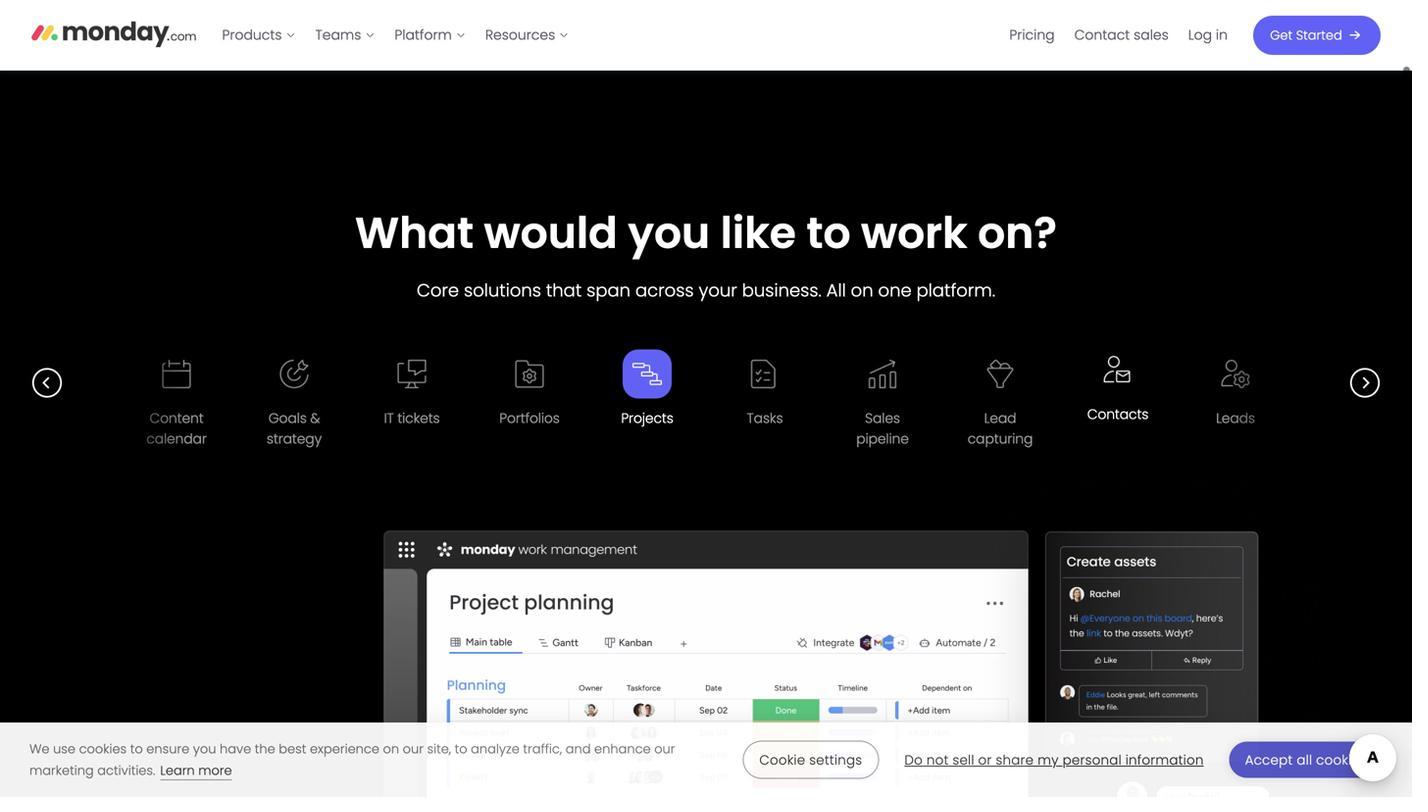 Task type: locate. For each thing, give the bounding box(es) containing it.
cookies inside "we use cookies to ensure you have the best experience on our site, to analyze traffic, and enhance our marketing activities."
[[79, 741, 127, 758]]

1 horizontal spatial list
[[1000, 0, 1238, 71]]

marketing
[[29, 762, 94, 780]]

contact sales
[[1075, 25, 1169, 45]]

platform link
[[385, 20, 476, 51]]

icon projects image
[[633, 360, 662, 389]]

site,
[[427, 741, 451, 758]]

0 horizontal spatial list
[[212, 0, 579, 71]]

icon lead capturing image
[[986, 360, 1015, 389]]

you up the learn more
[[193, 741, 216, 758]]

1 our from the left
[[403, 741, 424, 758]]

0 horizontal spatial on
[[383, 741, 399, 758]]

do not sell or share my personal information
[[905, 751, 1204, 770]]

0 horizontal spatial our
[[403, 741, 424, 758]]

to up 'all'
[[807, 203, 851, 263]]

it
[[384, 409, 394, 428]]

sales pipeline
[[857, 409, 909, 449]]

cookies inside button
[[1317, 751, 1368, 770]]

more
[[198, 762, 232, 780]]

to
[[807, 203, 851, 263], [130, 741, 143, 758], [455, 741, 468, 758]]

resources link
[[476, 20, 579, 51]]

2 horizontal spatial to
[[807, 203, 851, 263]]

1 horizontal spatial on
[[851, 278, 874, 303]]

cookies
[[79, 741, 127, 758], [1317, 751, 1368, 770]]

cookie settings button
[[743, 741, 879, 779]]

list
[[212, 0, 579, 71], [1000, 0, 1238, 71]]

accept
[[1245, 751, 1293, 770]]

sales
[[865, 409, 900, 428]]

that
[[546, 278, 582, 303]]

dialog containing cookie settings
[[0, 723, 1413, 798]]

activities.
[[97, 762, 155, 780]]

goals
[[269, 409, 307, 428]]

cookies for all
[[1317, 751, 1368, 770]]

pricing
[[1010, 25, 1055, 45]]

analyze
[[471, 741, 520, 758]]

to up activities. at bottom
[[130, 741, 143, 758]]

carrefour image
[[346, 0, 404, 32]]

we use cookies to ensure you have the best experience on our site, to analyze traffic, and enhance our marketing activities.
[[29, 741, 675, 780]]

what
[[355, 203, 474, 263]]

strategy
[[267, 430, 322, 449]]

one
[[879, 278, 912, 303]]

on
[[851, 278, 874, 303], [383, 741, 399, 758]]

0 horizontal spatial cookies
[[79, 741, 127, 758]]

main element
[[212, 0, 1381, 71]]

and
[[566, 741, 591, 758]]

1 horizontal spatial our
[[655, 741, 675, 758]]

list containing products
[[212, 0, 579, 71]]

2retrospectives image
[[31, 464, 1381, 798]]

learn more link
[[160, 762, 232, 781]]

our left 'site,'
[[403, 741, 424, 758]]

you up across
[[628, 203, 710, 263]]

1 horizontal spatial cookies
[[1317, 751, 1368, 770]]

do not sell or share my personal information button
[[889, 742, 1220, 778]]

traffic,
[[523, 741, 562, 758]]

ensure
[[146, 741, 190, 758]]

settings
[[810, 751, 863, 770]]

cookies right the all
[[1317, 751, 1368, 770]]

across
[[636, 278, 694, 303]]

or
[[979, 751, 992, 770]]

on right the experience
[[383, 741, 399, 758]]

cookies up activities. at bottom
[[79, 741, 127, 758]]

all
[[1297, 751, 1313, 770]]

experience
[[310, 741, 380, 758]]

2 list from the left
[[1000, 0, 1238, 71]]

1 vertical spatial on
[[383, 741, 399, 758]]

1 vertical spatial you
[[193, 741, 216, 758]]

tickets
[[398, 409, 440, 428]]

1 horizontal spatial you
[[628, 203, 710, 263]]

0 vertical spatial you
[[628, 203, 710, 263]]

my
[[1038, 751, 1059, 770]]

core
[[417, 278, 459, 303]]

dialog
[[0, 723, 1413, 798]]

oxywhite image
[[462, 0, 509, 32]]

on right 'all'
[[851, 278, 874, 303]]

solutions
[[464, 278, 541, 303]]

our
[[403, 741, 424, 758], [655, 741, 675, 758]]

cookies for use
[[79, 741, 127, 758]]

icon portfolios image
[[515, 360, 544, 389]]

our right 'enhance'
[[655, 741, 675, 758]]

contacts
[[1088, 405, 1149, 424]]

learn
[[160, 762, 195, 780]]

1 list from the left
[[212, 0, 579, 71]]

core solutions that span across your business. all on one platform.
[[417, 278, 996, 303]]

0 horizontal spatial you
[[193, 741, 216, 758]]

to right 'site,'
[[455, 741, 468, 758]]



Task type: vqa. For each thing, say whether or not it's contained in the screenshot.
the your inside the Free your team from the repetitive manual tasks and endless email threads, so they can  focus on goals and create real impact.
no



Task type: describe. For each thing, give the bounding box(es) containing it.
business.
[[742, 278, 822, 303]]

goals & strategy
[[267, 409, 322, 449]]

contact
[[1075, 25, 1130, 45]]

log
[[1189, 25, 1213, 45]]

teams link
[[306, 20, 385, 51]]

the
[[255, 741, 275, 758]]

sell
[[953, 751, 975, 770]]

cookie settings
[[760, 751, 863, 770]]

icon tasks image
[[750, 360, 780, 389]]

it tickets
[[384, 409, 440, 428]]

content calendar
[[146, 409, 207, 449]]

pipeline
[[857, 430, 909, 449]]

list containing pricing
[[1000, 0, 1238, 71]]

pricing link
[[1000, 20, 1065, 51]]

log in link
[[1179, 20, 1238, 51]]

cookie
[[760, 751, 806, 770]]

2 our from the left
[[655, 741, 675, 758]]

content
[[150, 409, 204, 428]]

icon it image
[[397, 360, 427, 389]]

use
[[53, 741, 76, 758]]

icon contacts image
[[1104, 356, 1133, 385]]

&
[[310, 409, 320, 428]]

have
[[220, 741, 251, 758]]

get
[[1271, 26, 1293, 44]]

we
[[29, 741, 50, 758]]

best
[[279, 741, 306, 758]]

leads
[[1217, 409, 1256, 428]]

work
[[861, 203, 968, 263]]

on inside "we use cookies to ensure you have the best experience on our site, to analyze traffic, and enhance our marketing activities."
[[383, 741, 399, 758]]

contact sales link
[[1065, 20, 1179, 51]]

lead capturing
[[968, 409, 1033, 449]]

accept all cookies
[[1245, 751, 1368, 770]]

lead
[[984, 409, 1017, 428]]

information
[[1126, 751, 1204, 770]]

would
[[484, 203, 618, 263]]

started
[[1297, 26, 1343, 44]]

icon sales pipeline image
[[868, 360, 898, 389]]

projects
[[621, 409, 674, 428]]

resources
[[485, 25, 555, 45]]

share
[[996, 751, 1034, 770]]

teams
[[315, 25, 361, 45]]

sales
[[1134, 25, 1169, 45]]

products
[[222, 25, 282, 45]]

monday.com logo image
[[31, 13, 197, 54]]

learn more
[[160, 762, 232, 780]]

accept all cookies button
[[1230, 742, 1383, 778]]

products link
[[212, 20, 306, 51]]

not
[[927, 751, 949, 770]]

platform.
[[917, 278, 996, 303]]

2projects image
[[31, 464, 1381, 798]]

icon goals strategy image
[[280, 360, 309, 389]]

0 vertical spatial on
[[851, 278, 874, 303]]

icon leads image
[[1221, 360, 1251, 389]]

tasks
[[747, 409, 783, 428]]

like
[[721, 203, 796, 263]]

what would you like to work on?
[[355, 203, 1057, 263]]

enhance
[[595, 741, 651, 758]]

portfolios
[[500, 409, 560, 428]]

all
[[827, 278, 846, 303]]

on?
[[978, 203, 1057, 263]]

1 horizontal spatial to
[[455, 741, 468, 758]]

get started button
[[1254, 16, 1381, 55]]

personal
[[1063, 751, 1122, 770]]

capturing
[[968, 430, 1033, 449]]

span
[[587, 278, 631, 303]]

icon content calendar image
[[162, 360, 191, 389]]

your
[[699, 278, 738, 303]]

get started
[[1271, 26, 1343, 44]]

you inside "we use cookies to ensure you have the best experience on our site, to analyze traffic, and enhance our marketing activities."
[[193, 741, 216, 758]]

log in
[[1189, 25, 1228, 45]]

in
[[1216, 25, 1228, 45]]

platform
[[395, 25, 452, 45]]

do
[[905, 751, 923, 770]]

calendar
[[146, 430, 207, 449]]

0 horizontal spatial to
[[130, 741, 143, 758]]



